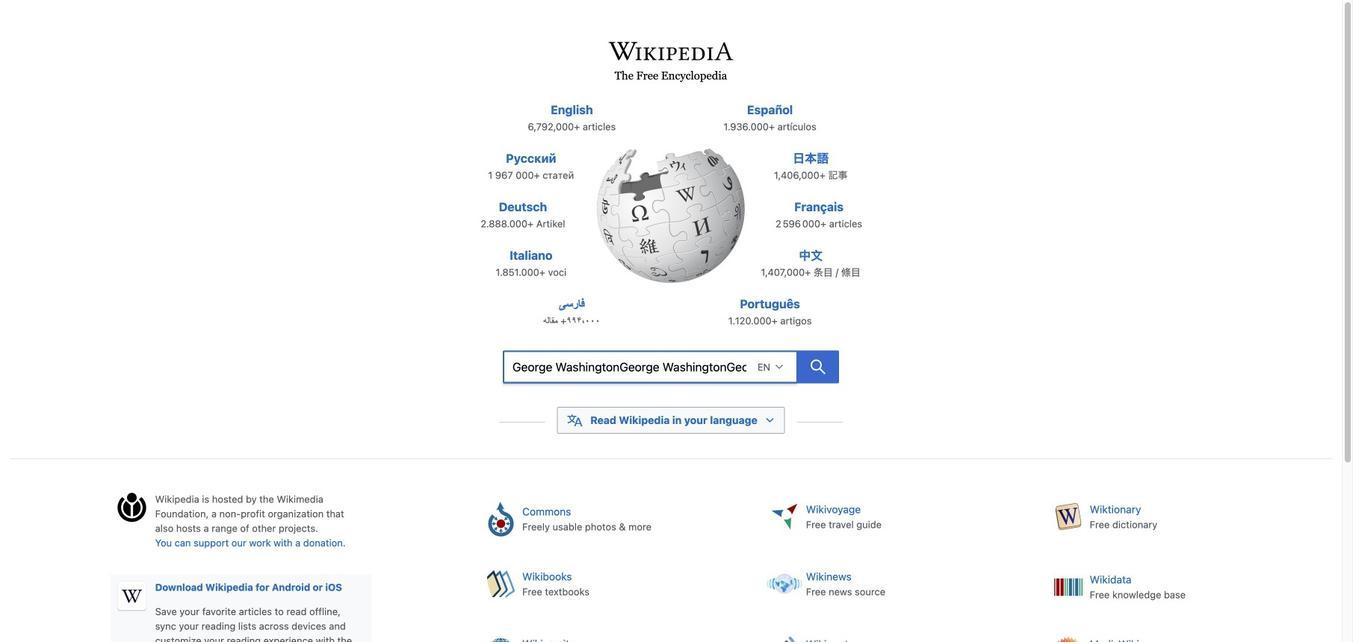 Task type: vqa. For each thing, say whether or not it's contained in the screenshot.
Other projects element
yes



Task type: locate. For each thing, give the bounding box(es) containing it.
other projects element
[[473, 492, 1332, 643]]

top languages element
[[465, 101, 877, 344]]

None search field
[[469, 347, 873, 393], [503, 351, 797, 384], [469, 347, 873, 393], [503, 351, 797, 384]]



